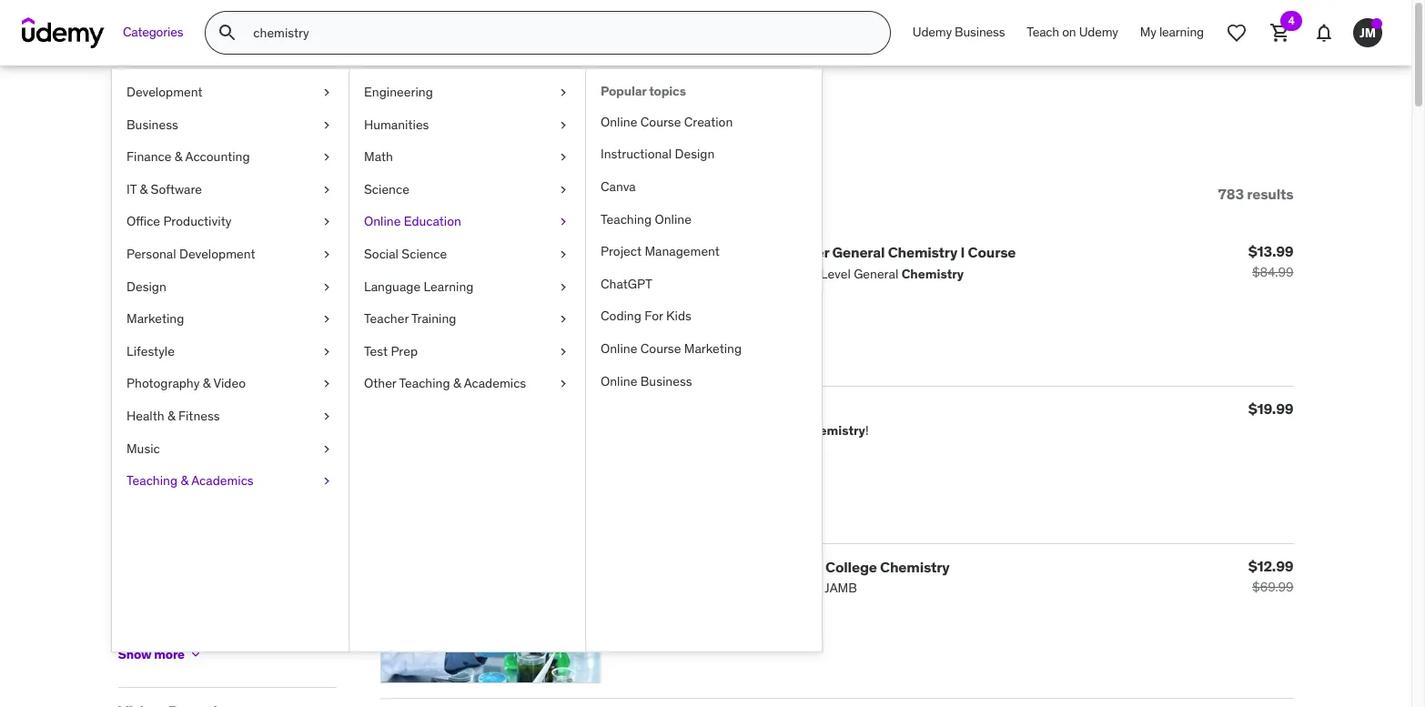 Task type: locate. For each thing, give the bounding box(es) containing it.
it
[[127, 181, 137, 197]]

up right 3.5 on the left bottom of the page
[[239, 374, 253, 391]]

chemistry left i
[[888, 243, 958, 262]]

xsmall image for health & fitness
[[320, 408, 334, 426]]

0 vertical spatial 783
[[118, 107, 170, 145]]

humanities
[[364, 116, 429, 133]]

xsmall image for photography & video
[[320, 375, 334, 393]]

teaching inside teaching & academics link
[[127, 473, 178, 489]]

results inside status
[[1247, 185, 1294, 203]]

high
[[712, 558, 744, 576]]

teaching online link
[[586, 204, 822, 236]]

xsmall image for lifestyle
[[320, 343, 334, 361]]

language up the "teacher"
[[364, 278, 421, 295]]

xsmall image
[[320, 84, 334, 102], [320, 116, 334, 134], [556, 116, 571, 134], [320, 149, 334, 166], [320, 181, 334, 199], [556, 181, 571, 199], [320, 213, 334, 231], [320, 246, 334, 264], [556, 246, 571, 264], [320, 278, 334, 296], [320, 311, 334, 328], [556, 311, 571, 328], [320, 343, 334, 361], [556, 375, 571, 393], [320, 440, 334, 458], [118, 514, 132, 528], [118, 546, 132, 561], [118, 579, 132, 593], [188, 648, 203, 662]]

coding for kids link
[[586, 301, 822, 333]]

course down topics
[[641, 114, 681, 130]]

xsmall image inside personal development link
[[320, 246, 334, 264]]

instructional design
[[601, 146, 715, 162]]

1 vertical spatial 783
[[1218, 185, 1244, 203]]

1 vertical spatial business
[[127, 116, 178, 133]]

other teaching & academics link
[[350, 368, 585, 400]]

online education element
[[585, 69, 822, 652]]

2 vertical spatial course
[[641, 340, 681, 357]]

0 horizontal spatial results
[[176, 107, 271, 145]]

social
[[364, 246, 399, 262]]

2 vertical spatial teaching
[[127, 473, 178, 489]]

complete
[[661, 243, 728, 262], [643, 558, 709, 576]]

xsmall image inside photography & video link
[[320, 375, 334, 393]]

complete right the
[[643, 558, 709, 576]]

management
[[645, 243, 720, 260]]

course for creation
[[641, 114, 681, 130]]

0 horizontal spatial marketing
[[127, 311, 184, 327]]

business link
[[112, 109, 349, 141]]

business inside online education element
[[641, 373, 692, 389]]

1 horizontal spatial business
[[641, 373, 692, 389]]

xsmall image inside office productivity link
[[320, 213, 334, 231]]

0 horizontal spatial business
[[127, 116, 178, 133]]

2 vertical spatial business
[[641, 373, 692, 389]]

xsmall image inside lifestyle link
[[320, 343, 334, 361]]

online up management
[[655, 211, 692, 227]]

xsmall image for social science
[[556, 246, 571, 264]]

udemy image
[[22, 17, 105, 48]]

science down math
[[364, 181, 409, 197]]

teaching down 'prep'
[[399, 375, 450, 392]]

teaching
[[601, 211, 652, 227], [399, 375, 450, 392], [127, 473, 178, 489]]

& right "3.0"
[[229, 407, 236, 423]]

up right "3.0"
[[239, 407, 254, 423]]

online course creation link
[[586, 106, 822, 139]]

personal
[[127, 246, 176, 262]]

português
[[140, 641, 199, 658]]

my
[[1140, 24, 1157, 40]]

online down online course marketing
[[601, 373, 638, 389]]

1 horizontal spatial results
[[1247, 185, 1294, 203]]

online up social
[[364, 213, 401, 230]]

online down popular
[[601, 114, 638, 130]]

accounting
[[185, 149, 250, 165]]

teaching up project
[[601, 211, 652, 227]]

design down online course creation link
[[675, 146, 715, 162]]

complete up chatgpt link
[[661, 243, 728, 262]]

0 vertical spatial up
[[239, 374, 253, 391]]

& for it & software
[[140, 181, 148, 197]]

0 horizontal spatial udemy
[[913, 24, 952, 40]]

xsmall image inside the 'test prep' link
[[556, 343, 571, 361]]

online for online course marketing
[[601, 340, 638, 357]]

& right health
[[167, 408, 175, 424]]

teaching & academics
[[127, 473, 254, 489]]

for
[[645, 308, 663, 324]]

0 horizontal spatial teaching
[[127, 473, 178, 489]]

0 vertical spatial results
[[176, 107, 271, 145]]

coding for kids
[[601, 308, 692, 324]]

small image
[[318, 462, 336, 480]]

1 horizontal spatial design
[[675, 146, 715, 162]]

online inside online education 'link'
[[364, 213, 401, 230]]

you have alerts image
[[1372, 18, 1383, 29]]

xsmall image inside science link
[[556, 181, 571, 199]]

learning
[[424, 278, 474, 295]]

xsmall image for marketing
[[320, 311, 334, 328]]

1 horizontal spatial 783
[[1218, 185, 1244, 203]]

783 results for "chemistry"
[[118, 107, 487, 145]]

xsmall image inside design link
[[320, 278, 334, 296]]

1 horizontal spatial marketing
[[684, 340, 742, 357]]

canva
[[601, 178, 636, 195]]

1 vertical spatial development
[[179, 246, 255, 262]]

0 horizontal spatial language
[[118, 461, 197, 483]]

online education
[[364, 213, 461, 230]]

learning
[[1160, 24, 1204, 40]]

business for online business
[[641, 373, 692, 389]]

783 inside status
[[1218, 185, 1244, 203]]

1 horizontal spatial udemy
[[1079, 24, 1119, 40]]

$69.99
[[1252, 578, 1294, 595]]

language inside language learning link
[[364, 278, 421, 295]]

teaching inside teaching online link
[[601, 211, 652, 227]]

business down online course marketing
[[641, 373, 692, 389]]

popular
[[601, 83, 646, 99]]

results up accounting
[[176, 107, 271, 145]]

academics down the 'test prep' link
[[464, 375, 526, 392]]

course right i
[[968, 243, 1016, 262]]

3.5
[[207, 374, 225, 391]]

xsmall image inside it & software link
[[320, 181, 334, 199]]

0 vertical spatial course
[[641, 114, 681, 130]]

science up language learning
[[402, 246, 447, 262]]

& down music link
[[181, 473, 189, 489]]

language down the music
[[118, 461, 197, 483]]

language learning link
[[350, 271, 585, 303]]

0 vertical spatial design
[[675, 146, 715, 162]]

online
[[601, 114, 638, 130], [655, 211, 692, 227], [364, 213, 401, 230], [601, 340, 638, 357], [601, 373, 638, 389]]

marketing up lifestyle
[[127, 311, 184, 327]]

& down the 'test prep' link
[[453, 375, 461, 392]]

design down personal
[[127, 278, 166, 295]]

results up $13.99
[[1247, 185, 1294, 203]]

xsmall image inside 'finance & accounting' link
[[320, 149, 334, 166]]

course inside online course creation link
[[641, 114, 681, 130]]

engineering
[[364, 84, 433, 100]]

the
[[615, 558, 640, 576]]

783 for 783 results for "chemistry"
[[118, 107, 170, 145]]

1 vertical spatial academics
[[191, 473, 254, 489]]

4 link
[[1259, 11, 1303, 55]]

1 vertical spatial design
[[127, 278, 166, 295]]

udemy
[[913, 24, 952, 40], [1079, 24, 1119, 40]]

development down categories dropdown button
[[127, 84, 203, 100]]

up for 3.5 & up
[[239, 374, 253, 391]]

xsmall image
[[556, 84, 571, 102], [556, 149, 571, 166], [556, 213, 571, 231], [556, 278, 571, 296], [556, 343, 571, 361], [320, 375, 334, 393], [320, 408, 334, 426], [320, 473, 334, 490], [118, 611, 132, 625]]

2 horizontal spatial business
[[955, 24, 1005, 40]]

online inside online course marketing link
[[601, 340, 638, 357]]

3.5 & up
[[207, 374, 253, 391]]

$12.99 $69.99
[[1249, 557, 1294, 595]]

teach on udemy link
[[1016, 11, 1129, 55]]

math link
[[350, 141, 585, 174]]

xsmall image inside music link
[[320, 440, 334, 458]]

1 vertical spatial science
[[402, 246, 447, 262]]

0 vertical spatial chemistry
[[888, 243, 958, 262]]

project management link
[[586, 236, 822, 268]]

xsmall image inside other teaching & academics link
[[556, 375, 571, 393]]

chatgpt
[[601, 276, 653, 292]]

k's
[[637, 243, 658, 262]]

xsmall image inside marketing 'link'
[[320, 311, 334, 328]]

xsmall image inside humanities link
[[556, 116, 571, 134]]

xsmall image inside social science link
[[556, 246, 571, 264]]

0 vertical spatial language
[[364, 278, 421, 295]]

1 vertical spatial chemistry
[[880, 558, 950, 576]]

language for language learning
[[364, 278, 421, 295]]

xsmall image inside teaching & academics link
[[320, 473, 334, 490]]

training
[[411, 311, 456, 327]]

0 vertical spatial marketing
[[127, 311, 184, 327]]

xsmall image inside health & fitness link
[[320, 408, 334, 426]]

science
[[364, 181, 409, 197], [402, 246, 447, 262]]

&
[[175, 149, 182, 165], [140, 181, 148, 197], [228, 374, 236, 391], [203, 375, 211, 392], [453, 375, 461, 392], [229, 407, 236, 423], [167, 408, 175, 424], [181, 473, 189, 489]]

& for finance & accounting
[[175, 149, 182, 165]]

online down coding
[[601, 340, 638, 357]]

academics down music link
[[191, 473, 254, 489]]

& for 3.5 & up
[[228, 374, 236, 391]]

xsmall image for development
[[320, 84, 334, 102]]

1 vertical spatial results
[[1247, 185, 1294, 203]]

4
[[1288, 14, 1295, 27]]

1 horizontal spatial language
[[364, 278, 421, 295]]

0 horizontal spatial design
[[127, 278, 166, 295]]

math
[[364, 149, 393, 165]]

design
[[675, 146, 715, 162], [127, 278, 166, 295]]

0 vertical spatial complete
[[661, 243, 728, 262]]

& right 3.5 on the left bottom of the page
[[228, 374, 236, 391]]

0 vertical spatial development
[[127, 84, 203, 100]]

783 for 783 results
[[1218, 185, 1244, 203]]

xsmall image inside engineering link
[[556, 84, 571, 102]]

xsmall image for science
[[556, 181, 571, 199]]

personal development link
[[112, 238, 349, 271]]

office productivity
[[127, 213, 232, 230]]

project
[[601, 243, 642, 260]]

0 vertical spatial teaching
[[601, 211, 652, 227]]

results for 783 results for "chemistry"
[[176, 107, 271, 145]]

0 horizontal spatial 783
[[118, 107, 170, 145]]

chemistry
[[888, 243, 958, 262], [880, 558, 950, 576]]

2 horizontal spatial teaching
[[601, 211, 652, 227]]

& right it
[[140, 181, 148, 197]]

course down 'for'
[[641, 340, 681, 357]]

$84.99
[[1252, 264, 1294, 281]]

small image
[[130, 185, 148, 203]]

marketing down the coding for kids 'link'
[[684, 340, 742, 357]]

chemistry right "college"
[[880, 558, 950, 576]]

i
[[961, 243, 965, 262]]

783 results
[[1218, 185, 1294, 203]]

online inside online course creation link
[[601, 114, 638, 130]]

teaching down the music
[[127, 473, 178, 489]]

business
[[955, 24, 1005, 40], [127, 116, 178, 133], [641, 373, 692, 389]]

xsmall image inside language learning link
[[556, 278, 571, 296]]

course inside online course marketing link
[[641, 340, 681, 357]]

business up finance
[[127, 116, 178, 133]]

canva link
[[586, 171, 822, 204]]

instructional design link
[[586, 139, 822, 171]]

& for teaching & academics
[[181, 473, 189, 489]]

xsmall image inside math link
[[556, 149, 571, 166]]

3.0 & up
[[207, 407, 254, 423]]

online inside teaching online link
[[655, 211, 692, 227]]

xsmall image for design
[[320, 278, 334, 296]]

0 vertical spatial business
[[955, 24, 1005, 40]]

topics
[[649, 83, 686, 99]]

xsmall image inside business link
[[320, 116, 334, 134]]

& right finance
[[175, 149, 182, 165]]

development down office productivity link
[[179, 246, 255, 262]]

categories
[[123, 24, 183, 40]]

filter button
[[118, 166, 199, 222]]

3.0
[[207, 407, 225, 423]]

show more
[[118, 646, 185, 663]]

1 vertical spatial up
[[239, 407, 254, 423]]

1 horizontal spatial academics
[[464, 375, 526, 392]]

jm link
[[1346, 11, 1390, 55]]

health & fitness
[[127, 408, 220, 424]]

0 vertical spatial academics
[[464, 375, 526, 392]]

development link
[[112, 76, 349, 109]]

on
[[1062, 24, 1076, 40]]

business left the teach
[[955, 24, 1005, 40]]

course
[[641, 114, 681, 130], [968, 243, 1016, 262], [641, 340, 681, 357]]

1 vertical spatial marketing
[[684, 340, 742, 357]]

1 vertical spatial language
[[118, 461, 197, 483]]

photography
[[127, 375, 200, 392]]

& for 3.0 & up
[[229, 407, 236, 423]]

xsmall image inside development link
[[320, 84, 334, 102]]

783
[[118, 107, 170, 145], [1218, 185, 1244, 203]]

xsmall image inside online education 'link'
[[556, 213, 571, 231]]

online for online business
[[601, 373, 638, 389]]

language
[[364, 278, 421, 295], [118, 461, 197, 483]]

xsmall image inside show more button
[[188, 648, 203, 662]]

online inside online business link
[[601, 373, 638, 389]]

xsmall image for humanities
[[556, 116, 571, 134]]

xsmall image inside teacher training link
[[556, 311, 571, 328]]

language button
[[118, 461, 304, 483]]

& left video at bottom left
[[203, 375, 211, 392]]

1 vertical spatial teaching
[[399, 375, 450, 392]]

1 vertical spatial course
[[968, 243, 1016, 262]]

1 horizontal spatial teaching
[[399, 375, 450, 392]]



Task type: vqa. For each thing, say whether or not it's contained in the screenshot.
up corresponding to 3.0 & up
yes



Task type: describe. For each thing, give the bounding box(es) containing it.
education
[[404, 213, 461, 230]]

xsmall image for engineering
[[556, 84, 571, 102]]

ratings
[[118, 259, 180, 281]]

online education link
[[350, 206, 585, 238]]

personal development
[[127, 246, 255, 262]]

test prep link
[[350, 336, 585, 368]]

chatgpt link
[[586, 268, 822, 301]]

filter
[[152, 185, 187, 203]]

language for language
[[118, 461, 197, 483]]

"chemistry"
[[322, 107, 487, 145]]

test prep
[[364, 343, 418, 359]]

jm
[[1360, 24, 1376, 41]]

submit search image
[[217, 22, 239, 44]]

design inside instructional design link
[[675, 146, 715, 162]]

social science link
[[350, 238, 585, 271]]

health & fitness link
[[112, 400, 349, 433]]

teaching online
[[601, 211, 692, 227]]

xsmall image for business
[[320, 116, 334, 134]]

xsmall image for personal development
[[320, 246, 334, 264]]

udemy business link
[[902, 11, 1016, 55]]

music
[[127, 440, 160, 457]]

design link
[[112, 271, 349, 303]]

ratings button
[[118, 259, 304, 281]]

design inside design link
[[127, 278, 166, 295]]

xsmall image for it & software
[[320, 181, 334, 199]]

online course marketing link
[[586, 333, 822, 366]]

xsmall image for teaching & academics
[[320, 473, 334, 490]]

office productivity link
[[112, 206, 349, 238]]

xsmall image for language learning
[[556, 278, 571, 296]]

& for health & fitness
[[167, 408, 175, 424]]

other teaching & academics
[[364, 375, 526, 392]]

$19.99
[[1249, 400, 1294, 418]]

business for udemy business
[[955, 24, 1005, 40]]

0 vertical spatial science
[[364, 181, 409, 197]]

photography & video link
[[112, 368, 349, 400]]

teaching inside other teaching & academics link
[[399, 375, 450, 392]]

engineering link
[[350, 76, 585, 109]]

college
[[826, 558, 877, 576]]

creation
[[684, 114, 733, 130]]

783 results status
[[1218, 185, 1294, 203]]

xsmall image for office productivity
[[320, 213, 334, 231]]

teaching for teaching online
[[601, 211, 652, 227]]

xsmall image for teacher training
[[556, 311, 571, 328]]

xsmall image for other teaching & academics
[[556, 375, 571, 393]]

online for online course creation
[[601, 114, 638, 130]]

lifestyle
[[127, 343, 175, 359]]

xsmall image for music
[[320, 440, 334, 458]]

finance
[[127, 149, 172, 165]]

shopping cart with 4 items image
[[1270, 22, 1292, 44]]

xsmall image for test prep
[[556, 343, 571, 361]]

and
[[797, 558, 823, 576]]

it & software
[[127, 181, 202, 197]]

online business
[[601, 373, 692, 389]]

xsmall image for online education
[[556, 213, 571, 231]]

1 vertical spatial complete
[[643, 558, 709, 576]]

humanities link
[[350, 109, 585, 141]]

photography & video
[[127, 375, 246, 392]]

online course creation
[[601, 114, 733, 130]]

results for 783 results
[[1247, 185, 1294, 203]]

course for marketing
[[641, 340, 681, 357]]

social science
[[364, 246, 447, 262]]

online business link
[[586, 366, 822, 398]]

popular topics
[[601, 83, 686, 99]]

teacher training
[[364, 311, 456, 327]]

more
[[154, 646, 185, 663]]

finance & accounting
[[127, 149, 250, 165]]

udemy business
[[913, 24, 1005, 40]]

test
[[364, 343, 388, 359]]

music link
[[112, 433, 349, 465]]

lifestyle link
[[112, 336, 349, 368]]

prep
[[391, 343, 418, 359]]

science link
[[350, 174, 585, 206]]

first
[[731, 243, 761, 262]]

chemistry for college
[[880, 558, 950, 576]]

the complete high school and college chemistry link
[[615, 558, 950, 576]]

semester
[[764, 243, 829, 262]]

teacher
[[364, 311, 409, 327]]

finance & accounting link
[[112, 141, 349, 174]]

categories button
[[112, 11, 194, 55]]

2 udemy from the left
[[1079, 24, 1119, 40]]

teach
[[1027, 24, 1060, 40]]

notifications image
[[1314, 22, 1335, 44]]

show
[[118, 646, 151, 663]]

instructional
[[601, 146, 672, 162]]

the complete high school and college chemistry
[[615, 558, 950, 576]]

project management
[[601, 243, 720, 260]]

0 horizontal spatial academics
[[191, 473, 254, 489]]

marketing inside 'link'
[[127, 311, 184, 327]]

teach on udemy
[[1027, 24, 1119, 40]]

marketing inside online education element
[[684, 340, 742, 357]]

other
[[364, 375, 396, 392]]

xsmall image for show more
[[188, 648, 203, 662]]

teaching & academics link
[[112, 465, 349, 498]]

coding
[[601, 308, 642, 324]]

1 udemy from the left
[[913, 24, 952, 40]]

xsmall image for finance & accounting
[[320, 149, 334, 166]]

marketing link
[[112, 303, 349, 336]]

video
[[213, 375, 246, 392]]

xsmall image for math
[[556, 149, 571, 166]]

teaching for teaching & academics
[[127, 473, 178, 489]]

$13.99 $84.99
[[1249, 242, 1294, 281]]

software
[[151, 181, 202, 197]]

productivity
[[163, 213, 232, 230]]

dr.
[[615, 243, 634, 262]]

online for online education
[[364, 213, 401, 230]]

show more button
[[118, 637, 203, 673]]

& for photography & video
[[203, 375, 211, 392]]

dr. k's complete first semester general chemistry i course link
[[615, 243, 1016, 262]]

chemistry for general
[[888, 243, 958, 262]]

for
[[277, 107, 316, 145]]

Search for anything text field
[[250, 17, 868, 48]]

up for 3.0 & up
[[239, 407, 254, 423]]

wishlist image
[[1226, 22, 1248, 44]]



